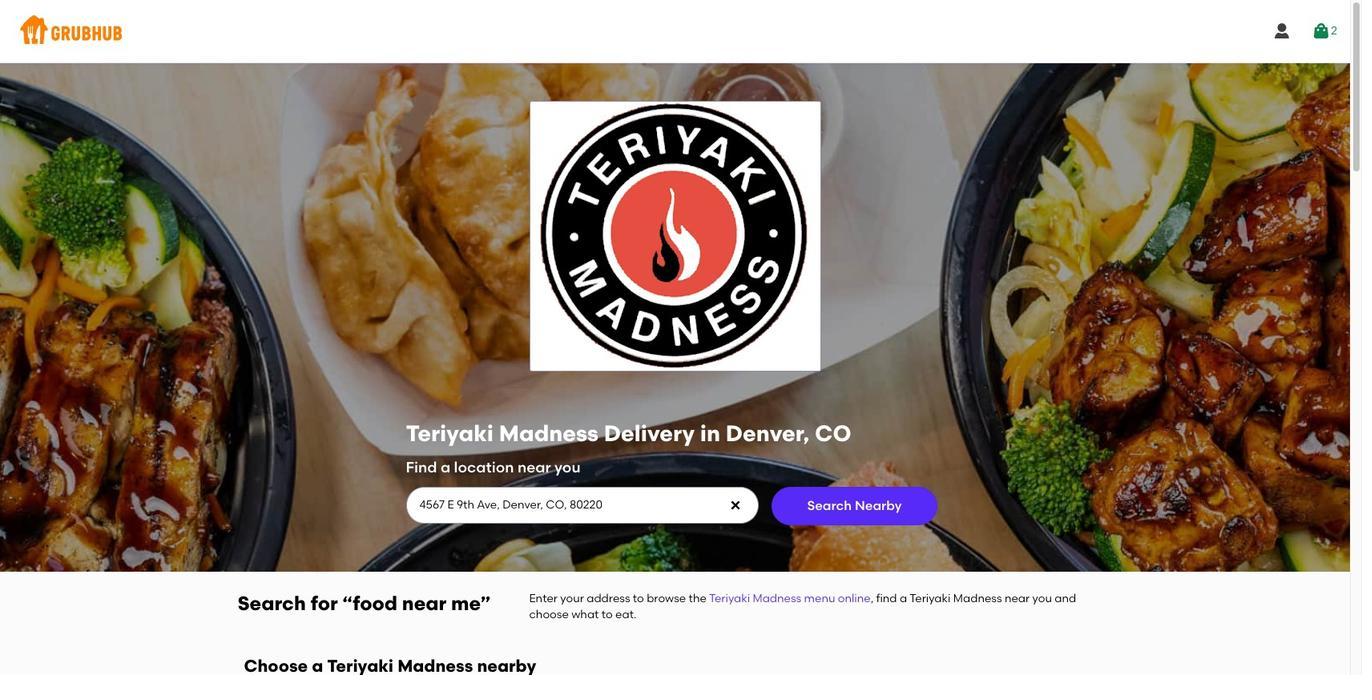 Task type: describe. For each thing, give the bounding box(es) containing it.
online
[[838, 592, 871, 606]]

your
[[561, 592, 584, 606]]

choose
[[529, 609, 569, 622]]

search for "food near me"
[[238, 592, 491, 616]]

, find a teriyaki madness near you and choose what to eat.
[[529, 592, 1077, 622]]

in
[[700, 420, 721, 447]]

svg image inside 2 button
[[1312, 22, 1332, 41]]

find
[[406, 458, 437, 477]]

1 svg image from the left
[[1273, 22, 1292, 41]]

the
[[689, 592, 707, 606]]

Search Address search field
[[406, 488, 757, 523]]

search nearby button
[[772, 487, 938, 526]]

1 horizontal spatial madness
[[753, 592, 802, 606]]

browse
[[647, 592, 686, 606]]

0 horizontal spatial a
[[441, 458, 451, 477]]

and
[[1055, 592, 1077, 606]]

2 button
[[1312, 17, 1338, 46]]

you inside , find a teriyaki madness near you and choose what to eat.
[[1033, 592, 1052, 606]]

to inside , find a teriyaki madness near you and choose what to eat.
[[602, 609, 613, 622]]

what
[[572, 609, 599, 622]]

enter your address to browse the teriyaki madness menu online
[[529, 592, 871, 606]]

for
[[311, 592, 338, 616]]

location
[[454, 458, 514, 477]]

denver,
[[726, 420, 810, 447]]

nearby
[[855, 498, 902, 514]]

enter
[[529, 592, 558, 606]]

search for search nearby
[[808, 498, 852, 514]]

0 horizontal spatial madness
[[499, 420, 599, 447]]

0 horizontal spatial teriyaki
[[406, 420, 494, 447]]

near for "food
[[402, 592, 447, 616]]

menu
[[804, 592, 836, 606]]



Task type: vqa. For each thing, say whether or not it's contained in the screenshot.
the left svg icon
yes



Task type: locate. For each thing, give the bounding box(es) containing it.
teriyaki madness menu online link
[[709, 592, 871, 606]]

a right the find
[[900, 592, 908, 606]]

to
[[1217, 421, 1228, 435], [633, 592, 644, 606], [602, 609, 613, 622]]

teriyaki up find
[[406, 420, 494, 447]]

to right proceed on the right bottom of page
[[1217, 421, 1228, 435]]

0 vertical spatial you
[[555, 458, 581, 477]]

a inside , find a teriyaki madness near you and choose what to eat.
[[900, 592, 908, 606]]

1 horizontal spatial svg image
[[1312, 22, 1332, 41]]

proceed
[[1168, 421, 1214, 435]]

0 horizontal spatial to
[[602, 609, 613, 622]]

1 vertical spatial a
[[900, 592, 908, 606]]

2 vertical spatial to
[[602, 609, 613, 622]]

0 vertical spatial to
[[1217, 421, 1228, 435]]

search for search for "food near me"
[[238, 592, 306, 616]]

you
[[555, 458, 581, 477], [1033, 592, 1052, 606]]

to down address
[[602, 609, 613, 622]]

1 horizontal spatial teriyaki
[[709, 592, 750, 606]]

2 svg image from the left
[[1312, 22, 1332, 41]]

0 vertical spatial search
[[808, 498, 852, 514]]

search
[[808, 498, 852, 514], [238, 592, 306, 616]]

you up search address search box
[[555, 458, 581, 477]]

near
[[518, 458, 551, 477], [402, 592, 447, 616], [1005, 592, 1030, 606]]

2 horizontal spatial madness
[[954, 592, 1002, 606]]

1 horizontal spatial you
[[1033, 592, 1052, 606]]

proceed to checkout button
[[1119, 414, 1334, 443]]

you left the and
[[1033, 592, 1052, 606]]

near for location
[[518, 458, 551, 477]]

2 horizontal spatial near
[[1005, 592, 1030, 606]]

teriyaki madness logo image
[[530, 102, 820, 371]]

1 horizontal spatial search
[[808, 498, 852, 514]]

me"
[[451, 592, 491, 616]]

a
[[441, 458, 451, 477], [900, 592, 908, 606]]

teriyaki
[[406, 420, 494, 447], [709, 592, 750, 606], [910, 592, 951, 606]]

2 horizontal spatial to
[[1217, 421, 1228, 435]]

eat.
[[616, 609, 637, 622]]

,
[[871, 592, 874, 606]]

near inside , find a teriyaki madness near you and choose what to eat.
[[1005, 592, 1030, 606]]

proceed to checkout
[[1168, 421, 1285, 435]]

madness inside , find a teriyaki madness near you and choose what to eat.
[[954, 592, 1002, 606]]

to inside button
[[1217, 421, 1228, 435]]

teriyaki right the
[[709, 592, 750, 606]]

search nearby
[[808, 498, 902, 514]]

delivery
[[604, 420, 695, 447]]

find
[[877, 592, 897, 606]]

near left me"
[[402, 592, 447, 616]]

1 horizontal spatial near
[[518, 458, 551, 477]]

madness
[[499, 420, 599, 447], [753, 592, 802, 606], [954, 592, 1002, 606]]

1 vertical spatial to
[[633, 592, 644, 606]]

a right find
[[441, 458, 451, 477]]

0 vertical spatial a
[[441, 458, 451, 477]]

1 vertical spatial search
[[238, 592, 306, 616]]

0 horizontal spatial search
[[238, 592, 306, 616]]

checkout
[[1231, 421, 1285, 435]]

teriyaki inside , find a teriyaki madness near you and choose what to eat.
[[910, 592, 951, 606]]

search left for
[[238, 592, 306, 616]]

"food
[[343, 592, 398, 616]]

1 horizontal spatial to
[[633, 592, 644, 606]]

2 horizontal spatial teriyaki
[[910, 592, 951, 606]]

1 vertical spatial you
[[1033, 592, 1052, 606]]

svg image
[[729, 499, 742, 512]]

near left the and
[[1005, 592, 1030, 606]]

0 horizontal spatial svg image
[[1273, 22, 1292, 41]]

0 horizontal spatial you
[[555, 458, 581, 477]]

search inside button
[[808, 498, 852, 514]]

1 horizontal spatial a
[[900, 592, 908, 606]]

teriyaki right the find
[[910, 592, 951, 606]]

address
[[587, 592, 630, 606]]

near right location
[[518, 458, 551, 477]]

search left nearby
[[808, 498, 852, 514]]

svg image
[[1273, 22, 1292, 41], [1312, 22, 1332, 41]]

co
[[815, 420, 852, 447]]

teriyaki madness delivery in denver, co
[[406, 420, 852, 447]]

2
[[1332, 24, 1338, 38]]

to up the eat.
[[633, 592, 644, 606]]

0 horizontal spatial near
[[402, 592, 447, 616]]

main navigation navigation
[[0, 0, 1351, 63]]

find a location near you
[[406, 458, 581, 477]]



